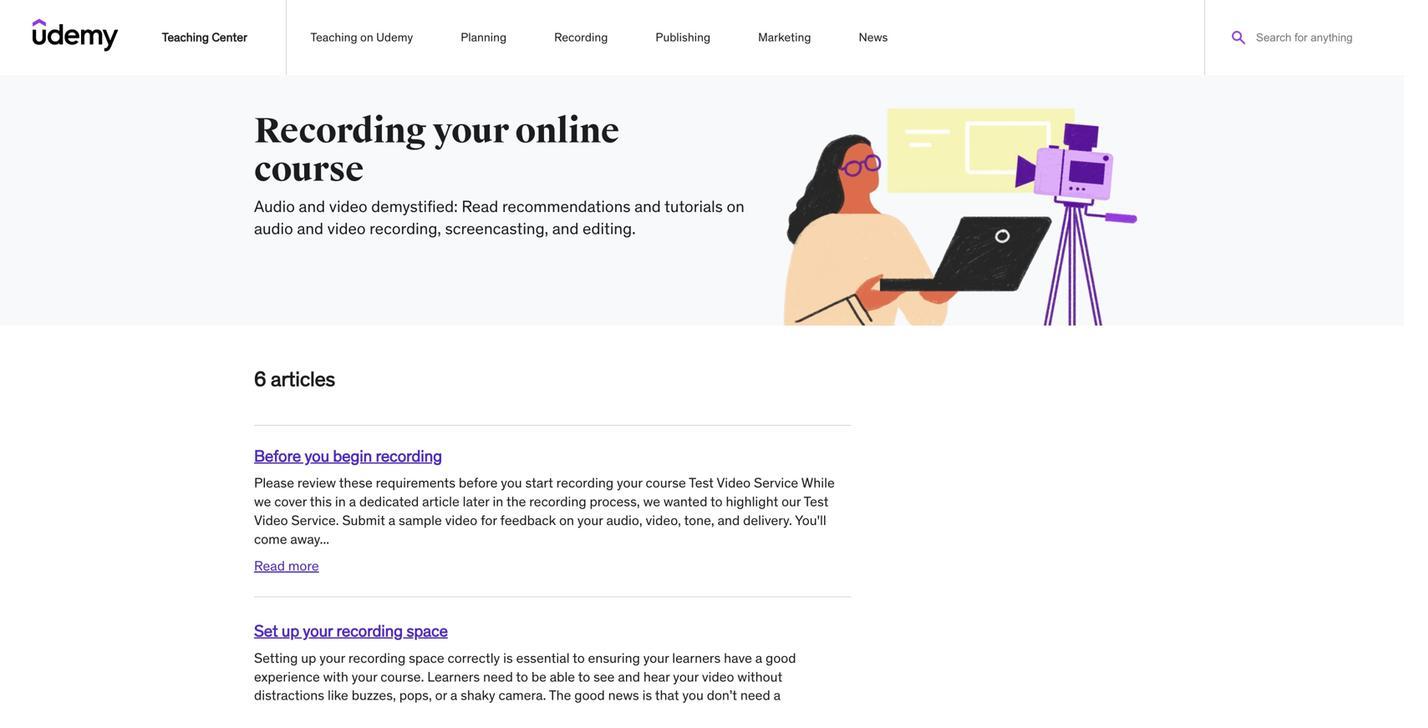 Task type: describe. For each thing, give the bounding box(es) containing it.
you inside setting up your recording space correctly is essential to ensuring your learners have a good experience with your course. learners need to be able to see and hear your video without distractions like buzzes, pops, or a shaky camera. the good news is that you don't need a professional studio to create your course....
[[682, 688, 704, 705]]

learners
[[672, 650, 721, 667]]

start
[[525, 475, 553, 492]]

0 vertical spatial you
[[305, 446, 329, 466]]

service
[[754, 475, 798, 492]]

learners
[[427, 669, 480, 686]]

editing.
[[583, 219, 636, 239]]

course inside recording your online course audio and video demystified: read recommendations and tutorials on audio and video recording, screencasting, and editing.
[[254, 148, 364, 191]]

before you begin recording link
[[254, 446, 442, 466]]

screencasting,
[[445, 219, 548, 239]]

professional
[[254, 706, 327, 708]]

recording link
[[553, 21, 609, 54]]

distractions
[[254, 688, 324, 705]]

before
[[459, 475, 498, 492]]

teaching on udemy link
[[310, 21, 414, 54]]

to inside please review these requirements before you start recording your course test video service while we cover this in a dedicated article later in the recording process, we wanted to highlight our test video service. submit a sample video for feedback on your audio, video, tone, and delivery. you'll come away...
[[710, 494, 723, 511]]

or
[[435, 688, 447, 705]]

a down these
[[349, 494, 356, 511]]

recording for recording your online course audio and video demystified: read recommendations and tutorials on audio and video recording, screencasting, and editing.
[[254, 109, 426, 153]]

audio
[[254, 219, 293, 239]]

audio
[[254, 196, 295, 216]]

video left demystified:
[[329, 196, 367, 216]]

publishing link
[[655, 21, 711, 54]]

6 articles
[[254, 367, 335, 392]]

video left recording, at the left top
[[327, 219, 366, 239]]

1 we from the left
[[254, 494, 271, 511]]

0 vertical spatial test
[[689, 475, 714, 492]]

requirements
[[376, 475, 456, 492]]

set up your recording space
[[254, 621, 448, 642]]

teaching on udemy
[[311, 30, 413, 45]]

dedicated
[[359, 494, 419, 511]]

experience
[[254, 669, 320, 686]]

shaky
[[461, 688, 495, 705]]

don't
[[707, 688, 737, 705]]

review
[[297, 475, 336, 492]]

0 vertical spatial video
[[717, 475, 751, 492]]

read inside recording your online course audio and video demystified: read recommendations and tutorials on audio and video recording, screencasting, and editing.
[[462, 196, 498, 216]]

have
[[724, 650, 752, 667]]

0 horizontal spatial good
[[574, 688, 605, 705]]

cover
[[274, 494, 307, 511]]

to up able
[[573, 650, 585, 667]]

course.
[[381, 669, 424, 686]]

buzzes,
[[352, 688, 396, 705]]

online
[[515, 109, 619, 153]]

teaching for teaching center
[[162, 30, 209, 45]]

read more
[[254, 558, 319, 575]]

be
[[531, 669, 547, 686]]

planning
[[461, 30, 507, 45]]

with
[[323, 669, 348, 686]]

studio
[[330, 706, 367, 708]]

course inside please review these requirements before you start recording your course test video service while we cover this in a dedicated article later in the recording process, we wanted to highlight our test video service. submit a sample video for feedback on your audio, video, tone, and delivery. you'll come away...
[[646, 475, 686, 492]]

audio,
[[606, 512, 642, 529]]

demystified:
[[371, 196, 458, 216]]

for
[[481, 512, 497, 529]]

able
[[550, 669, 575, 686]]

up for setting
[[301, 650, 316, 667]]

space for setting up your recording space correctly is essential to ensuring your learners have a good experience with your course. learners need to be able to see and hear your video without distractions like buzzes, pops, or a shaky camera. the good news is that you don't need a professional studio to create your course....
[[409, 650, 444, 667]]

you inside please review these requirements before you start recording your course test video service while we cover this in a dedicated article later in the recording process, we wanted to highlight our test video service. submit a sample video for feedback on your audio, video, tone, and delivery. you'll come away...
[[501, 475, 522, 492]]

please
[[254, 475, 294, 492]]

feedback
[[500, 512, 556, 529]]

setting up your recording space correctly is essential to ensuring your learners have a good experience with your course. learners need to be able to see and hear your video without distractions like buzzes, pops, or a shaky camera. the good news is that you don't need a professional studio to create your course....
[[254, 650, 796, 708]]

teaching center
[[162, 30, 247, 45]]

away...
[[290, 531, 329, 548]]

set
[[254, 621, 278, 642]]

correctly
[[448, 650, 500, 667]]

the
[[549, 688, 571, 705]]

on inside please review these requirements before you start recording your course test video service while we cover this in a dedicated article later in the recording process, we wanted to highlight our test video service. submit a sample video for feedback on your audio, video, tone, and delivery. you'll come away...
[[559, 512, 574, 529]]

articles
[[271, 367, 335, 392]]

marketing link
[[757, 21, 812, 54]]

tone,
[[684, 512, 714, 529]]

1 vertical spatial need
[[740, 688, 770, 705]]

recommendations
[[502, 196, 631, 216]]

and inside setting up your recording space correctly is essential to ensuring your learners have a good experience with your course. learners need to be able to see and hear your video without distractions like buzzes, pops, or a shaky camera. the good news is that you don't need a professional studio to create your course....
[[618, 669, 640, 686]]

delivery.
[[743, 512, 792, 529]]

video inside setting up your recording space correctly is essential to ensuring your learners have a good experience with your course. learners need to be able to see and hear your video without distractions like buzzes, pops, or a shaky camera. the good news is that you don't need a professional studio to create your course....
[[702, 669, 734, 686]]

video,
[[646, 512, 681, 529]]

1 vertical spatial is
[[642, 688, 652, 705]]

udemy
[[376, 30, 413, 45]]

process,
[[590, 494, 640, 511]]

wanted
[[664, 494, 707, 511]]

udemy logo image
[[33, 19, 119, 51]]

more
[[288, 558, 319, 575]]

without
[[737, 669, 783, 686]]

course....
[[456, 706, 509, 708]]

service.
[[291, 512, 339, 529]]

marketing
[[758, 30, 811, 45]]

teaching for teaching on udemy
[[311, 30, 357, 45]]

publishing
[[656, 30, 711, 45]]

up for set
[[282, 621, 299, 642]]

a up without
[[755, 650, 762, 667]]

news
[[608, 688, 639, 705]]

0 horizontal spatial read
[[254, 558, 285, 575]]

on inside recording your online course audio and video demystified: read recommendations and tutorials on audio and video recording, screencasting, and editing.
[[727, 196, 745, 216]]

to down buzzes,
[[370, 706, 383, 708]]



Task type: vqa. For each thing, say whether or not it's contained in the screenshot.
Whether You Already Have A Large Audience Or You'Re Just Starting Out, Promoting Your Course Can Increase Sales And Attract New Learners. Learn How To Use Tools Like Coupons And Referral Links To Improve Your Revenue And Reach. The Importance Of Promoting First, No One Knows Your Course Better Than You Do. You...
no



Task type: locate. For each thing, give the bounding box(es) containing it.
to up tone,
[[710, 494, 723, 511]]

recording for setting up your recording space correctly is essential to ensuring your learners have a good experience with your course. learners need to be able to see and hear your video without distractions like buzzes, pops, or a shaky camera. the good news is that you don't need a professional studio to create your course....
[[348, 650, 406, 667]]

2 we from the left
[[643, 494, 660, 511]]

before
[[254, 446, 301, 466]]

pops,
[[399, 688, 432, 705]]

and
[[299, 196, 325, 216], [634, 196, 661, 216], [297, 219, 323, 239], [552, 219, 579, 239], [718, 512, 740, 529], [618, 669, 640, 686]]

0 vertical spatial on
[[360, 30, 373, 45]]

1 vertical spatial read
[[254, 558, 285, 575]]

you up review
[[305, 446, 329, 466]]

you up the
[[501, 475, 522, 492]]

recording for recording
[[554, 30, 608, 45]]

0 horizontal spatial need
[[483, 669, 513, 686]]

1 horizontal spatial recording
[[554, 30, 608, 45]]

and right audio at the left of page
[[297, 219, 323, 239]]

is
[[503, 650, 513, 667], [642, 688, 652, 705]]

ensuring
[[588, 650, 640, 667]]

space
[[406, 621, 448, 642], [409, 650, 444, 667]]

our
[[782, 494, 801, 511]]

1 vertical spatial you
[[501, 475, 522, 492]]

and down the recommendations
[[552, 219, 579, 239]]

like
[[328, 688, 348, 705]]

0 horizontal spatial up
[[282, 621, 299, 642]]

is left the that
[[642, 688, 652, 705]]

1 vertical spatial up
[[301, 650, 316, 667]]

the
[[506, 494, 526, 511]]

0 vertical spatial is
[[503, 650, 513, 667]]

good up without
[[766, 650, 796, 667]]

video up don't
[[702, 669, 734, 686]]

your
[[433, 109, 509, 153], [617, 475, 642, 492], [577, 512, 603, 529], [303, 621, 333, 642], [320, 650, 345, 667], [643, 650, 669, 667], [352, 669, 377, 686], [673, 669, 699, 686], [427, 706, 453, 708]]

news link
[[858, 21, 889, 54]]

0 horizontal spatial on
[[360, 30, 373, 45]]

a right or
[[450, 688, 457, 705]]

you'll
[[795, 512, 826, 529]]

see
[[593, 669, 615, 686]]

teaching left udemy on the left top of page
[[311, 30, 357, 45]]

0 horizontal spatial video
[[254, 512, 288, 529]]

in
[[335, 494, 346, 511], [493, 494, 503, 511]]

we down please
[[254, 494, 271, 511]]

1 horizontal spatial you
[[501, 475, 522, 492]]

0 horizontal spatial in
[[335, 494, 346, 511]]

highlight
[[726, 494, 778, 511]]

test
[[689, 475, 714, 492], [804, 494, 829, 511]]

recording your online course audio and video demystified: read recommendations and tutorials on audio and video recording, screencasting, and editing.
[[254, 109, 745, 239]]

up up the experience
[[301, 650, 316, 667]]

space inside setting up your recording space correctly is essential to ensuring your learners have a good experience with your course. learners need to be able to see and hear your video without distractions like buzzes, pops, or a shaky camera. the good news is that you don't need a professional studio to create your course....
[[409, 650, 444, 667]]

1 horizontal spatial need
[[740, 688, 770, 705]]

2 horizontal spatial on
[[727, 196, 745, 216]]

is right correctly
[[503, 650, 513, 667]]

on
[[360, 30, 373, 45], [727, 196, 745, 216], [559, 512, 574, 529]]

1 horizontal spatial is
[[642, 688, 652, 705]]

need down without
[[740, 688, 770, 705]]

read up screencasting,
[[462, 196, 498, 216]]

that
[[655, 688, 679, 705]]

video up "highlight"
[[717, 475, 751, 492]]

video up come
[[254, 512, 288, 529]]

and right tone,
[[718, 512, 740, 529]]

sample
[[399, 512, 442, 529]]

submit
[[342, 512, 385, 529]]

0 vertical spatial good
[[766, 650, 796, 667]]

need up "shaky" in the bottom left of the page
[[483, 669, 513, 686]]

up inside setting up your recording space correctly is essential to ensuring your learners have a good experience with your course. learners need to be able to see and hear your video without distractions like buzzes, pops, or a shaky camera. the good news is that you don't need a professional studio to create your course....
[[301, 650, 316, 667]]

a down dedicated
[[388, 512, 395, 529]]

later
[[463, 494, 489, 511]]

recording for set up your recording space
[[336, 621, 403, 642]]

you
[[305, 446, 329, 466], [501, 475, 522, 492], [682, 688, 704, 705]]

0 horizontal spatial recording
[[254, 109, 426, 153]]

video inside please review these requirements before you start recording your course test video service while we cover this in a dedicated article later in the recording process, we wanted to highlight our test video service. submit a sample video for feedback on your audio, video, tone, and delivery. you'll come away...
[[445, 512, 477, 529]]

and up news
[[618, 669, 640, 686]]

in right the this
[[335, 494, 346, 511]]

1 vertical spatial video
[[254, 512, 288, 529]]

1 in from the left
[[335, 494, 346, 511]]

while
[[801, 475, 835, 492]]

recording for before you begin recording
[[376, 446, 442, 466]]

test down while
[[804, 494, 829, 511]]

0 vertical spatial space
[[406, 621, 448, 642]]

test up wanted at the bottom of the page
[[689, 475, 714, 492]]

in left the
[[493, 494, 503, 511]]

0 vertical spatial course
[[254, 148, 364, 191]]

good
[[766, 650, 796, 667], [574, 688, 605, 705]]

read down come
[[254, 558, 285, 575]]

1 vertical spatial on
[[727, 196, 745, 216]]

essential
[[516, 650, 570, 667]]

to left see
[[578, 669, 590, 686]]

read
[[462, 196, 498, 216], [254, 558, 285, 575]]

1 vertical spatial recording
[[254, 109, 426, 153]]

please review these requirements before you start recording your course test video service while we cover this in a dedicated article later in the recording process, we wanted to highlight our test video service. submit a sample video for feedback on your audio, video, tone, and delivery. you'll come away...
[[254, 475, 835, 548]]

before you begin recording
[[254, 446, 442, 466]]

these
[[339, 475, 373, 492]]

on left udemy on the left top of page
[[360, 30, 373, 45]]

2 in from the left
[[493, 494, 503, 511]]

1 horizontal spatial in
[[493, 494, 503, 511]]

teaching left center
[[162, 30, 209, 45]]

a down without
[[774, 688, 781, 705]]

article
[[422, 494, 460, 511]]

a
[[349, 494, 356, 511], [388, 512, 395, 529], [755, 650, 762, 667], [450, 688, 457, 705], [774, 688, 781, 705]]

recording
[[554, 30, 608, 45], [254, 109, 426, 153]]

this
[[310, 494, 332, 511]]

and up editing. at top left
[[634, 196, 661, 216]]

read more link
[[254, 558, 319, 575]]

1 horizontal spatial read
[[462, 196, 498, 216]]

2 teaching from the left
[[311, 30, 357, 45]]

and inside please review these requirements before you start recording your course test video service while we cover this in a dedicated article later in the recording process, we wanted to highlight our test video service. submit a sample video for feedback on your audio, video, tone, and delivery. you'll come away...
[[718, 512, 740, 529]]

setting
[[254, 650, 298, 667]]

tutorials
[[664, 196, 723, 216]]

to left be
[[516, 669, 528, 686]]

teaching center link
[[162, 30, 247, 45]]

create
[[386, 706, 424, 708]]

2 vertical spatial you
[[682, 688, 704, 705]]

0 vertical spatial read
[[462, 196, 498, 216]]

video
[[717, 475, 751, 492], [254, 512, 288, 529]]

to
[[710, 494, 723, 511], [573, 650, 585, 667], [516, 669, 528, 686], [578, 669, 590, 686], [370, 706, 383, 708]]

begin
[[333, 446, 372, 466]]

planning link
[[460, 21, 507, 54]]

1 vertical spatial good
[[574, 688, 605, 705]]

space for set up your recording space
[[406, 621, 448, 642]]

recording inside recording your online course audio and video demystified: read recommendations and tutorials on audio and video recording, screencasting, and editing.
[[254, 109, 426, 153]]

course up wanted at the bottom of the page
[[646, 475, 686, 492]]

0 vertical spatial need
[[483, 669, 513, 686]]

0 horizontal spatial course
[[254, 148, 364, 191]]

1 horizontal spatial good
[[766, 650, 796, 667]]

set up your recording space link
[[254, 621, 448, 642]]

0 horizontal spatial test
[[689, 475, 714, 492]]

0 horizontal spatial is
[[503, 650, 513, 667]]

1 horizontal spatial course
[[646, 475, 686, 492]]

and right audio
[[299, 196, 325, 216]]

1 horizontal spatial video
[[717, 475, 751, 492]]

course
[[254, 148, 364, 191], [646, 475, 686, 492]]

on right tutorials
[[727, 196, 745, 216]]

teaching
[[162, 30, 209, 45], [311, 30, 357, 45]]

we
[[254, 494, 271, 511], [643, 494, 660, 511]]

6
[[254, 367, 266, 392]]

0 vertical spatial up
[[282, 621, 299, 642]]

center
[[212, 30, 247, 45]]

Search for anything text field
[[1239, 28, 1377, 48]]

news
[[859, 30, 888, 45]]

recording inside setting up your recording space correctly is essential to ensuring your learners have a good experience with your course. learners need to be able to see and hear your video without distractions like buzzes, pops, or a shaky camera. the good news is that you don't need a professional studio to create your course....
[[348, 650, 406, 667]]

0 vertical spatial recording
[[554, 30, 608, 45]]

camera.
[[499, 688, 546, 705]]

hear
[[643, 669, 670, 686]]

0 horizontal spatial you
[[305, 446, 329, 466]]

1 horizontal spatial up
[[301, 650, 316, 667]]

1 horizontal spatial teaching
[[311, 30, 357, 45]]

0 horizontal spatial teaching
[[162, 30, 209, 45]]

1 vertical spatial test
[[804, 494, 829, 511]]

1 vertical spatial course
[[646, 475, 686, 492]]

up right set
[[282, 621, 299, 642]]

2 horizontal spatial you
[[682, 688, 704, 705]]

1 vertical spatial space
[[409, 650, 444, 667]]

recording,
[[370, 219, 441, 239]]

come
[[254, 531, 287, 548]]

1 teaching from the left
[[162, 30, 209, 45]]

0 horizontal spatial we
[[254, 494, 271, 511]]

you right the that
[[682, 688, 704, 705]]

good down see
[[574, 688, 605, 705]]

2 vertical spatial on
[[559, 512, 574, 529]]

course up audio
[[254, 148, 364, 191]]

video down later
[[445, 512, 477, 529]]

your inside recording your online course audio and video demystified: read recommendations and tutorials on audio and video recording, screencasting, and editing.
[[433, 109, 509, 153]]

need
[[483, 669, 513, 686], [740, 688, 770, 705]]

1 horizontal spatial on
[[559, 512, 574, 529]]

1 horizontal spatial test
[[804, 494, 829, 511]]

we up video,
[[643, 494, 660, 511]]

on right the "feedback"
[[559, 512, 574, 529]]

1 horizontal spatial we
[[643, 494, 660, 511]]



